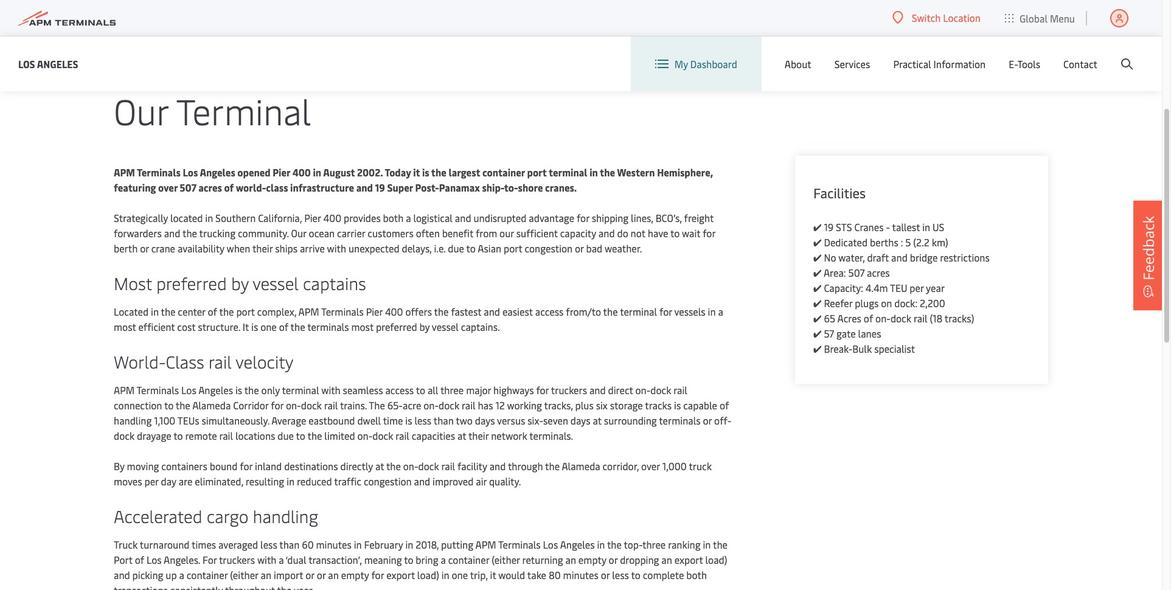 Task type: vqa. For each thing, say whether or not it's contained in the screenshot.
2nd most
yes



Task type: describe. For each thing, give the bounding box(es) containing it.
on- inside by moving containers bound for inland destinations directly at the on-dock rail facility and through the alameda corridor, over 1,000 truck moves per day are eliminated, resulting in reduced traffic congestion and improved air quality.
[[403, 459, 418, 473]]

an down transaction',
[[328, 568, 339, 582]]

ships
[[275, 242, 298, 255]]

in up efficient
[[151, 305, 159, 318]]

alameda inside apm terminals los angeles is the only terminal with seamless access to all three major highways for truckers and direct on-dock rail connection to the alameda corridor for on-dock rail trains. the 65-acre on-dock rail has 12 working tracks, plus six storage tracks is capable of handling 1,100 teus simultaneously. average eastbound dwell time is less than two days versus six-seven days at surrounding terminals or off- dock drayage to remote rail locations due to the limited on-dock rail capacities at their network terminals.
[[192, 398, 231, 412]]

0 horizontal spatial our
[[114, 86, 168, 134]]

los angeles
[[18, 57, 78, 70]]

services button
[[834, 37, 870, 91]]

and inside apm terminals los angeles opened pier 400 in august 2002. today it is the largest container port terminal in the western hemisphere, featuring over 507 acres of world-class infrastructure and 19 super post-panamax ship-to-shore cranes.
[[356, 181, 373, 194]]

bridge
[[910, 251, 938, 264]]

time
[[383, 414, 403, 427]]

is down 'acre'
[[405, 414, 412, 427]]

apm inside truck turnaround times averaged less than 60 minutes in february in 2018, putting apm terminals los angeles in the top-three ranking in the port of los angeles. for truckers with a 'dual transaction', meaning to bring a container (either returning an empty or dropping an export load) and picking up a container (either an import or or an empty for export load) in one trip, it would take 80 minutes or less to complete both transactions consistently throughout the year.
[[475, 538, 496, 551]]

dock inside by moving containers bound for inland destinations directly at the on-dock rail facility and through the alameda corridor, over 1,000 truck moves per day are eliminated, resulting in reduced traffic congestion and improved air quality.
[[418, 459, 439, 473]]

vessel inside located in the center of the port complex, apm terminals pier 400 offers the fastest and easiest access from/to the terminal for vessels in a most efficient cost structure. it is one of the terminals most preferred by vessel captains.
[[432, 320, 459, 333]]

rail down time
[[396, 429, 409, 442]]

rail down 'simultaneously.'
[[219, 429, 233, 442]]

or left dropping
[[609, 553, 618, 566]]

to down the "teus"
[[174, 429, 183, 442]]

teu
[[890, 281, 907, 294]]

acres
[[837, 311, 861, 325]]

dock down time
[[372, 429, 393, 442]]

both inside strategically located in southern california, pier 400 provides both a logistical and undisrupted advantage for shipping lines, bco's, freight forwarders and the trucking community. our ocean carrier customers often benefit from our sufficient capacity and do not have to wait for berth or crane availability when their ships arrive with unexpected delays, i.e. due to asian port congestion or bad weather.
[[383, 211, 404, 224]]

both inside truck turnaround times averaged less than 60 minutes in february in 2018, putting apm terminals los angeles in the top-three ranking in the port of los angeles. for truckers with a 'dual transaction', meaning to bring a container (either returning an empty or dropping an export load) and picking up a container (either an import or or an empty for export load) in one trip, it would take 80 minutes or less to complete both transactions consistently throughout the year.
[[686, 568, 707, 582]]

off-
[[714, 414, 731, 427]]

1 vertical spatial empty
[[341, 568, 369, 582]]

or up year. on the bottom left of page
[[306, 568, 314, 582]]

rail up eastbound
[[324, 398, 338, 412]]

a right up
[[179, 568, 184, 582]]

one inside located in the center of the port complex, apm terminals pier 400 offers the fastest and easiest access from/to the terminal for vessels in a most efficient cost structure. it is one of the terminals most preferred by vessel captains.
[[260, 320, 277, 333]]

on- up average
[[286, 398, 301, 412]]

cost
[[177, 320, 196, 333]]

on- inside the ✔ 19 sts cranes - tallest in us ✔ dedicated berths : 5 (2.2 km) ✔ no water, draft and bridge restrictions ✔ area: 507 acres ✔ capacity: 4.4m teu per year ✔ reefer plugs on dock: 2,200 ✔ 65 acres of on-dock rail (18 tracks) ✔ 57 gate lanes ✔ break-bulk specialist
[[875, 311, 891, 325]]

and inside located in the center of the port complex, apm terminals pier 400 offers the fastest and easiest access from/to the terminal for vessels in a most efficient cost structure. it is one of the terminals most preferred by vessel captains.
[[484, 305, 500, 318]]

all
[[428, 383, 438, 397]]

strategically located in southern california, pier 400 provides both a logistical and undisrupted advantage for shipping lines, bco's, freight forwarders and the trucking community. our ocean carrier customers often benefit from our sufficient capacity and do not have to wait for berth or crane availability when their ships arrive with unexpected delays, i.e. due to asian port congestion or bad weather.
[[114, 211, 715, 255]]

tracks)
[[945, 311, 974, 325]]

for right wait
[[703, 226, 715, 240]]

vessels
[[674, 305, 706, 318]]

to left asian
[[466, 242, 476, 255]]

in left february
[[354, 538, 362, 551]]

with inside apm terminals los angeles is the only terminal with seamless access to all three major highways for truckers and direct on-dock rail connection to the alameda corridor for on-dock rail trains. the 65-acre on-dock rail has 12 working tracks, plus six storage tracks is capable of handling 1,100 teus simultaneously. average eastbound dwell time is less than two days versus six-seven days at surrounding terminals or off- dock drayage to remote rail locations due to the limited on-dock rail capacities at their network terminals.
[[321, 383, 340, 397]]

eliminated,
[[195, 475, 243, 488]]

working
[[507, 398, 542, 412]]

-
[[886, 220, 890, 234]]

inland
[[255, 459, 282, 473]]

meaning
[[364, 553, 402, 566]]

terminals inside apm terminals los angeles opened pier 400 in august 2002. today it is the largest container port terminal in the western hemisphere, featuring over 507 acres of world-class infrastructure and 19 super post-panamax ship-to-shore cranes.
[[137, 165, 181, 179]]

acres for world-
[[198, 181, 222, 194]]

acre
[[403, 398, 421, 412]]

over inside apm terminals los angeles opened pier 400 in august 2002. today it is the largest container port terminal in the western hemisphere, featuring over 507 acres of world-class infrastructure and 19 super post-panamax ship-to-shore cranes.
[[158, 181, 178, 194]]

and inside apm terminals los angeles is the only terminal with seamless access to all three major highways for truckers and direct on-dock rail connection to the alameda corridor for on-dock rail trains. the 65-acre on-dock rail has 12 working tracks, plus six storage tracks is capable of handling 1,100 teus simultaneously. average eastbound dwell time is less than two days versus six-seven days at surrounding terminals or off- dock drayage to remote rail locations due to the limited on-dock rail capacities at their network terminals.
[[589, 383, 606, 397]]

information
[[934, 57, 986, 71]]

in left the 2018,
[[405, 538, 413, 551]]

dock up eastbound
[[301, 398, 322, 412]]

an up complete at the bottom right of the page
[[661, 553, 672, 566]]

reduced
[[297, 475, 332, 488]]

containers
[[161, 459, 207, 473]]

65-
[[387, 398, 403, 412]]

rail inside by moving containers bound for inland destinations directly at the on-dock rail facility and through the alameda corridor, over 1,000 truck moves per day are eliminated, resulting in reduced traffic congestion and improved air quality.
[[441, 459, 455, 473]]

super
[[387, 181, 413, 194]]

for up tracks,
[[536, 383, 549, 397]]

to down average
[[296, 429, 305, 442]]

and left "improved"
[[414, 475, 430, 488]]

class
[[166, 350, 204, 373]]

2 days from the left
[[571, 414, 590, 427]]

logistical
[[413, 211, 453, 224]]

dock inside the ✔ 19 sts cranes - tallest in us ✔ dedicated berths : 5 (2.2 km) ✔ no water, draft and bridge restrictions ✔ area: 507 acres ✔ capacity: 4.4m teu per year ✔ reefer plugs on dock: 2,200 ✔ 65 acres of on-dock rail (18 tracks) ✔ 57 gate lanes ✔ break-bulk specialist
[[891, 311, 911, 325]]

dashboard
[[690, 57, 737, 71]]

feedback
[[1138, 216, 1158, 280]]

picking
[[132, 568, 163, 582]]

apm terminals los angeles is the only terminal with seamless access to all three major highways for truckers and direct on-dock rail connection to the alameda corridor for on-dock rail trains. the 65-acre on-dock rail has 12 working tracks, plus six storage tracks is capable of handling 1,100 teus simultaneously. average eastbound dwell time is less than two days versus six-seven days at surrounding terminals or off- dock drayage to remote rail locations due to the limited on-dock rail capacities at their network terminals.
[[114, 383, 731, 442]]

lines,
[[631, 211, 653, 224]]

terminal
[[176, 86, 311, 134]]

1 vertical spatial export
[[386, 568, 415, 582]]

take
[[527, 568, 546, 582]]

specialist
[[874, 342, 915, 355]]

southern
[[215, 211, 256, 224]]

community.
[[238, 226, 289, 240]]

a right the bring on the left of the page
[[441, 553, 446, 566]]

locations
[[235, 429, 275, 442]]

for up capacity
[[577, 211, 589, 224]]

or down transaction',
[[317, 568, 326, 582]]

in inside the ✔ 19 sts cranes - tallest in us ✔ dedicated berths : 5 (2.2 km) ✔ no water, draft and bridge restrictions ✔ area: 507 acres ✔ capacity: 4.4m teu per year ✔ reefer plugs on dock: 2,200 ✔ 65 acres of on-dock rail (18 tracks) ✔ 57 gate lanes ✔ break-bulk specialist
[[922, 220, 930, 234]]

1 ✔ from the top
[[813, 220, 822, 234]]

improved
[[433, 475, 474, 488]]

wait
[[682, 226, 700, 240]]

to left 'all' in the bottom left of the page
[[416, 383, 425, 397]]

on
[[881, 296, 892, 310]]

no
[[824, 251, 836, 264]]

e-
[[1009, 57, 1017, 71]]

by inside located in the center of the port complex, apm terminals pier 400 offers the fastest and easiest access from/to the terminal for vessels in a most efficient cost structure. it is one of the terminals most preferred by vessel captains.
[[419, 320, 430, 333]]

0 horizontal spatial by
[[231, 271, 249, 294]]

(2.2
[[913, 235, 929, 249]]

consistently
[[170, 583, 223, 590]]

rail up two
[[462, 398, 476, 412]]

with inside truck turnaround times averaged less than 60 minutes in february in 2018, putting apm terminals los angeles in the top-three ranking in the port of los angeles. for truckers with a 'dual transaction', meaning to bring a container (either returning an empty or dropping an export load) and picking up a container (either an import or or an empty for export load) in one trip, it would take 80 minutes or less to complete both transactions consistently throughout the year.
[[257, 553, 276, 566]]

direct
[[608, 383, 633, 397]]

by
[[114, 459, 125, 473]]

corridor
[[233, 398, 269, 412]]

of inside truck turnaround times averaged less than 60 minutes in february in 2018, putting apm terminals los angeles in the top-three ranking in the port of los angeles. for truckers with a 'dual transaction', meaning to bring a container (either returning an empty or dropping an export load) and picking up a container (either an import or or an empty for export load) in one trip, it would take 80 minutes or less to complete both transactions consistently throughout the year.
[[135, 553, 144, 566]]

their inside strategically located in southern california, pier 400 provides both a logistical and undisrupted advantage for shipping lines, bco's, freight forwarders and the trucking community. our ocean carrier customers often benefit from our sufficient capacity and do not have to wait for berth or crane availability when their ships arrive with unexpected delays, i.e. due to asian port congestion or bad weather.
[[252, 242, 273, 255]]

resulting
[[246, 475, 284, 488]]

1 days from the left
[[475, 414, 495, 427]]

freight
[[684, 211, 714, 224]]

and inside truck turnaround times averaged less than 60 minutes in february in 2018, putting apm terminals los angeles in the top-three ranking in the port of los angeles. for truckers with a 'dual transaction', meaning to bring a container (either returning an empty or dropping an export load) and picking up a container (either an import or or an empty for export load) in one trip, it would take 80 minutes or less to complete both transactions consistently throughout the year.
[[114, 568, 130, 582]]

7 ✔ from the top
[[813, 311, 822, 325]]

one inside truck turnaround times averaged less than 60 minutes in february in 2018, putting apm terminals los angeles in the top-three ranking in the port of los angeles. for truckers with a 'dual transaction', meaning to bring a container (either returning an empty or dropping an export load) and picking up a container (either an import or or an empty for export load) in one trip, it would take 80 minutes or less to complete both transactions consistently throughout the year.
[[452, 568, 468, 582]]

dock up the tracks
[[651, 383, 671, 397]]

about button
[[785, 37, 811, 91]]

1 horizontal spatial at
[[457, 429, 466, 442]]

and up quality.
[[490, 459, 506, 473]]

a left 'dual
[[279, 553, 284, 566]]

the up corridor in the left of the page
[[244, 383, 259, 397]]

reefer
[[824, 296, 853, 310]]

km)
[[932, 235, 948, 249]]

in right 'ranking'
[[703, 538, 711, 551]]

the up post-
[[431, 165, 446, 179]]

rail inside the ✔ 19 sts cranes - tallest in us ✔ dedicated berths : 5 (2.2 km) ✔ no water, draft and bridge restrictions ✔ area: 507 acres ✔ capacity: 4.4m teu per year ✔ reefer plugs on dock: 2,200 ✔ 65 acres of on-dock rail (18 tracks) ✔ 57 gate lanes ✔ break-bulk specialist
[[914, 311, 927, 325]]

than inside truck turnaround times averaged less than 60 minutes in february in 2018, putting apm terminals los angeles in the top-three ranking in the port of los angeles. for truckers with a 'dual transaction', meaning to bring a container (either returning an empty or dropping an export load) and picking up a container (either an import or or an empty for export load) in one trip, it would take 80 minutes or less to complete both transactions consistently throughout the year.
[[279, 538, 299, 551]]

in left top-
[[597, 538, 605, 551]]

0 horizontal spatial vessel
[[253, 271, 299, 294]]

feedback button
[[1133, 201, 1164, 310]]

center
[[178, 305, 205, 318]]

the up the "teus"
[[176, 398, 190, 412]]

the right directly
[[386, 459, 401, 473]]

port
[[114, 553, 133, 566]]

truck turnaround times averaged less than 60 minutes in february in 2018, putting apm terminals los angeles in the top-three ranking in the port of los angeles. for truckers with a 'dual transaction', meaning to bring a container (either returning an empty or dropping an export load) and picking up a container (either an import or or an empty for export load) in one trip, it would take 80 minutes or less to complete both transactions consistently throughout the year.
[[114, 538, 728, 590]]

terminals inside apm terminals los angeles is the only terminal with seamless access to all three major highways for truckers and direct on-dock rail connection to the alameda corridor for on-dock rail trains. the 65-acre on-dock rail has 12 working tracks, plus six storage tracks is capable of handling 1,100 teus simultaneously. average eastbound dwell time is less than two days versus six-seven days at surrounding terminals or off- dock drayage to remote rail locations due to the limited on-dock rail capacities at their network terminals.
[[137, 383, 179, 397]]

507 for area:
[[848, 266, 865, 279]]

or right 80
[[601, 568, 610, 582]]

major
[[466, 383, 491, 397]]

e-tools
[[1009, 57, 1040, 71]]

pier for opened
[[273, 165, 290, 179]]

our
[[500, 226, 514, 240]]

the right offers
[[434, 305, 449, 318]]

the right 'ranking'
[[713, 538, 728, 551]]

terminals inside apm terminals los angeles is the only terminal with seamless access to all three major highways for truckers and direct on-dock rail connection to the alameda corridor for on-dock rail trains. the 65-acre on-dock rail has 12 working tracks, plus six storage tracks is capable of handling 1,100 teus simultaneously. average eastbound dwell time is less than two days versus six-seven days at surrounding terminals or off- dock drayage to remote rail locations due to the limited on-dock rail capacities at their network terminals.
[[659, 414, 701, 427]]

of down complex,
[[279, 320, 288, 333]]

water,
[[838, 251, 865, 264]]

quality.
[[489, 475, 521, 488]]

capacity:
[[824, 281, 863, 294]]

in right vessels
[[708, 305, 716, 318]]

our inside strategically located in southern california, pier 400 provides both a logistical and undisrupted advantage for shipping lines, bco's, freight forwarders and the trucking community. our ocean carrier customers often benefit from our sufficient capacity and do not have to wait for berth or crane availability when their ships arrive with unexpected delays, i.e. due to asian port congestion or bad weather.
[[291, 226, 306, 240]]

and up benefit
[[455, 211, 471, 224]]

access inside apm terminals los angeles is the only terminal with seamless access to all three major highways for truckers and direct on-dock rail connection to the alameda corridor for on-dock rail trains. the 65-acre on-dock rail has 12 working tracks, plus six storage tracks is capable of handling 1,100 teus simultaneously. average eastbound dwell time is less than two days versus six-seven days at surrounding terminals or off- dock drayage to remote rail locations due to the limited on-dock rail capacities at their network terminals.
[[385, 383, 414, 397]]

have
[[648, 226, 668, 240]]

the down import
[[277, 583, 292, 590]]

location
[[943, 11, 981, 24]]

1 vertical spatial handling
[[253, 504, 318, 527]]

it inside apm terminals los angeles opened pier 400 in august 2002. today it is the largest container port terminal in the western hemisphere, featuring over 507 acres of world-class infrastructure and 19 super post-panamax ship-to-shore cranes.
[[413, 165, 420, 179]]

bulk
[[852, 342, 872, 355]]

dock left drayage
[[114, 429, 135, 442]]

terminal inside apm terminals los angeles opened pier 400 in august 2002. today it is the largest container port terminal in the western hemisphere, featuring over 507 acres of world-class infrastructure and 19 super post-panamax ship-to-shore cranes.
[[549, 165, 587, 179]]

apm terminals los angeles opened pier 400 in august 2002. today it is the largest container port terminal in the western hemisphere, featuring over 507 acres of world-class infrastructure and 19 super post-panamax ship-to-shore cranes.
[[114, 165, 713, 194]]

0 horizontal spatial load)
[[417, 568, 439, 582]]

or left bad
[[575, 242, 584, 255]]

for inside located in the center of the port complex, apm terminals pier 400 offers the fastest and easiest access from/to the terminal for vessels in a most efficient cost structure. it is one of the terminals most preferred by vessel captains.
[[659, 305, 672, 318]]

air
[[476, 475, 487, 488]]

the right through on the left
[[545, 459, 560, 473]]

rail down structure.
[[209, 350, 232, 373]]

acres for capacity:
[[867, 266, 890, 279]]

terminals inside truck turnaround times averaged less than 60 minutes in february in 2018, putting apm terminals los angeles in the top-three ranking in the port of los angeles. for truckers with a 'dual transaction', meaning to bring a container (either returning an empty or dropping an export load) and picking up a container (either an import or or an empty for export load) in one trip, it would take 80 minutes or less to complete both transactions consistently throughout the year.
[[498, 538, 541, 551]]

angeles inside apm terminals los angeles opened pier 400 in august 2002. today it is the largest container port terminal in the western hemisphere, featuring over 507 acres of world-class infrastructure and 19 super post-panamax ship-to-shore cranes.
[[200, 165, 235, 179]]

57
[[824, 327, 834, 340]]

✔ 19 sts cranes - tallest in us ✔ dedicated berths : 5 (2.2 km) ✔ no water, draft and bridge restrictions ✔ area: 507 acres ✔ capacity: 4.4m teu per year ✔ reefer plugs on dock: 2,200 ✔ 65 acres of on-dock rail (18 tracks) ✔ 57 gate lanes ✔ break-bulk specialist
[[813, 220, 990, 355]]

in up infrastructure
[[313, 165, 321, 179]]

to up 1,100
[[164, 398, 174, 412]]

2002.
[[357, 165, 383, 179]]

1 vertical spatial container
[[448, 553, 489, 566]]

on- up the tracks
[[635, 383, 651, 397]]

their inside apm terminals los angeles is the only terminal with seamless access to all three major highways for truckers and direct on-dock rail connection to the alameda corridor for on-dock rail trains. the 65-acre on-dock rail has 12 working tracks, plus six storage tracks is capable of handling 1,100 teus simultaneously. average eastbound dwell time is less than two days versus six-seven days at surrounding terminals or off- dock drayage to remote rail locations due to the limited on-dock rail capacities at their network terminals.
[[468, 429, 489, 442]]

break-
[[824, 342, 852, 355]]

0 horizontal spatial preferred
[[156, 271, 227, 294]]

truckers inside apm terminals los angeles is the only terminal with seamless access to all three major highways for truckers and direct on-dock rail connection to the alameda corridor for on-dock rail trains. the 65-acre on-dock rail has 12 working tracks, plus six storage tracks is capable of handling 1,100 teus simultaneously. average eastbound dwell time is less than two days versus six-seven days at surrounding terminals or off- dock drayage to remote rail locations due to the limited on-dock rail capacities at their network terminals.
[[551, 383, 587, 397]]

0 vertical spatial minutes
[[316, 538, 351, 551]]

dropping
[[620, 553, 659, 566]]

fastest
[[451, 305, 481, 318]]

truckers inside truck turnaround times averaged less than 60 minutes in february in 2018, putting apm terminals los angeles in the top-three ranking in the port of los angeles. for truckers with a 'dual transaction', meaning to bring a container (either returning an empty or dropping an export load) and picking up a container (either an import or or an empty for export load) in one trip, it would take 80 minutes or less to complete both transactions consistently throughout the year.
[[219, 553, 255, 566]]

is inside located in the center of the port complex, apm terminals pier 400 offers the fastest and easiest access from/to the terminal for vessels in a most efficient cost structure. it is one of the terminals most preferred by vessel captains.
[[251, 320, 258, 333]]

from/to
[[566, 305, 601, 318]]

dock up two
[[439, 398, 459, 412]]

access inside located in the center of the port complex, apm terminals pier 400 offers the fastest and easiest access from/to the terminal for vessels in a most efficient cost structure. it is one of the terminals most preferred by vessel captains.
[[535, 305, 564, 318]]

due inside strategically located in southern california, pier 400 provides both a logistical and undisrupted advantage for shipping lines, bco's, freight forwarders and the trucking community. our ocean carrier customers often benefit from our sufficient capacity and do not have to wait for berth or crane availability when their ships arrive with unexpected delays, i.e. due to asian port congestion or bad weather.
[[448, 242, 464, 255]]

or down forwarders
[[140, 242, 149, 255]]

0 vertical spatial load)
[[705, 553, 727, 566]]

global menu button
[[993, 0, 1087, 36]]

two
[[456, 414, 473, 427]]

global menu
[[1020, 11, 1075, 25]]

tracks
[[645, 398, 672, 412]]

year
[[926, 281, 945, 294]]

with inside strategically located in southern california, pier 400 provides both a logistical and undisrupted advantage for shipping lines, bco's, freight forwarders and the trucking community. our ocean carrier customers often benefit from our sufficient capacity and do not have to wait for berth or crane availability when their ships arrive with unexpected delays, i.e. due to asian port congestion or bad weather.
[[327, 242, 346, 255]]

the right the from/to
[[603, 305, 618, 318]]

congestion inside by moving containers bound for inland destinations directly at the on-dock rail facility and through the alameda corridor, over 1,000 truck moves per day are eliminated, resulting in reduced traffic congestion and improved air quality.
[[364, 475, 412, 488]]

2 vertical spatial container
[[187, 568, 228, 582]]

12
[[495, 398, 505, 412]]

in inside strategically located in southern california, pier 400 provides both a logistical and undisrupted advantage for shipping lines, bco's, freight forwarders and the trucking community. our ocean carrier customers often benefit from our sufficient capacity and do not have to wait for berth or crane availability when their ships arrive with unexpected delays, i.e. due to asian port congestion or bad weather.
[[205, 211, 213, 224]]

container inside apm terminals los angeles opened pier 400 in august 2002. today it is the largest container port terminal in the western hemisphere, featuring over 507 acres of world-class infrastructure and 19 super post-panamax ship-to-shore cranes.
[[482, 165, 525, 179]]

traffic
[[334, 475, 361, 488]]

of inside apm terminals los angeles opened pier 400 in august 2002. today it is the largest container port terminal in the western hemisphere, featuring over 507 acres of world-class infrastructure and 19 super post-panamax ship-to-shore cranes.
[[224, 181, 234, 194]]

the down eastbound
[[308, 429, 322, 442]]

in down putting
[[442, 568, 449, 582]]

or inside apm terminals los angeles is the only terminal with seamless access to all three major highways for truckers and direct on-dock rail connection to the alameda corridor for on-dock rail trains. the 65-acre on-dock rail has 12 working tracks, plus six storage tracks is capable of handling 1,100 teus simultaneously. average eastbound dwell time is less than two days versus six-seven days at surrounding terminals or off- dock drayage to remote rail locations due to the limited on-dock rail capacities at their network terminals.
[[703, 414, 712, 427]]

a inside located in the center of the port complex, apm terminals pier 400 offers the fastest and easiest access from/to the terminal for vessels in a most efficient cost structure. it is one of the terminals most preferred by vessel captains.
[[718, 305, 723, 318]]

hemisphere,
[[657, 165, 713, 179]]

an up throughout
[[261, 568, 271, 582]]

is up corridor in the left of the page
[[235, 383, 242, 397]]

truck
[[114, 538, 138, 551]]

ocean
[[309, 226, 335, 240]]

at inside by moving containers bound for inland destinations directly at the on-dock rail facility and through the alameda corridor, over 1,000 truck moves per day are eliminated, resulting in reduced traffic congestion and improved air quality.
[[375, 459, 384, 473]]

services
[[834, 57, 870, 71]]

trains.
[[340, 398, 367, 412]]

los inside apm terminals los angeles is the only terminal with seamless access to all three major highways for truckers and direct on-dock rail connection to the alameda corridor for on-dock rail trains. the 65-acre on-dock rail has 12 working tracks, plus six storage tracks is capable of handling 1,100 teus simultaneously. average eastbound dwell time is less than two days versus six-seven days at surrounding terminals or off- dock drayage to remote rail locations due to the limited on-dock rail capacities at their network terminals.
[[181, 383, 196, 397]]

today
[[385, 165, 411, 179]]

on- down dwell
[[357, 429, 372, 442]]

the left top-
[[607, 538, 622, 551]]

terminal inside located in the center of the port complex, apm terminals pier 400 offers the fastest and easiest access from/to the terminal for vessels in a most efficient cost structure. it is one of the terminals most preferred by vessel captains.
[[620, 305, 657, 318]]

terminals inside located in the center of the port complex, apm terminals pier 400 offers the fastest and easiest access from/to the terminal for vessels in a most efficient cost structure. it is one of the terminals most preferred by vessel captains.
[[307, 320, 349, 333]]



Task type: locate. For each thing, give the bounding box(es) containing it.
400 inside strategically located in southern california, pier 400 provides both a logistical and undisrupted advantage for shipping lines, bco's, freight forwarders and the trucking community. our ocean carrier customers often benefit from our sufficient capacity and do not have to wait for berth or crane availability when their ships arrive with unexpected delays, i.e. due to asian port congestion or bad weather.
[[323, 211, 341, 224]]

1 horizontal spatial three
[[642, 538, 666, 551]]

terminals.
[[529, 429, 573, 442]]

✔ left the break-
[[813, 342, 822, 355]]

'dual
[[285, 553, 306, 566]]

rail down dock: 2,200
[[914, 311, 927, 325]]

directly
[[340, 459, 373, 473]]

0 vertical spatial with
[[327, 242, 346, 255]]

average
[[272, 414, 306, 427]]

bad
[[586, 242, 602, 255]]

and up six
[[589, 383, 606, 397]]

and inside the ✔ 19 sts cranes - tallest in us ✔ dedicated berths : 5 (2.2 km) ✔ no water, draft and bridge restrictions ✔ area: 507 acres ✔ capacity: 4.4m teu per year ✔ reefer plugs on dock: 2,200 ✔ 65 acres of on-dock rail (18 tracks) ✔ 57 gate lanes ✔ break-bulk specialist
[[891, 251, 908, 264]]

0 vertical spatial preferred
[[156, 271, 227, 294]]

terminal up cranes.
[[549, 165, 587, 179]]

area:
[[824, 266, 846, 279]]

terminals down capable
[[659, 414, 701, 427]]

terminal inside apm terminals los angeles is the only terminal with seamless access to all three major highways for truckers and direct on-dock rail connection to the alameda corridor for on-dock rail trains. the 65-acre on-dock rail has 12 working tracks, plus six storage tracks is capable of handling 1,100 teus simultaneously. average eastbound dwell time is less than two days versus six-seven days at surrounding terminals or off- dock drayage to remote rail locations due to the limited on-dock rail capacities at their network terminals.
[[282, 383, 319, 397]]

would
[[498, 568, 525, 582]]

0 horizontal spatial over
[[158, 181, 178, 194]]

1 vertical spatial truckers
[[219, 553, 255, 566]]

terminals up 'returning'
[[498, 538, 541, 551]]

2 horizontal spatial less
[[612, 568, 629, 582]]

port up shore
[[527, 165, 547, 179]]

0 horizontal spatial 507
[[180, 181, 196, 194]]

angeles inside truck turnaround times averaged less than 60 minutes in february in 2018, putting apm terminals los angeles in the top-three ranking in the port of los angeles. for truckers with a 'dual transaction', meaning to bring a container (either returning an empty or dropping an export load) and picking up a container (either an import or or an empty for export load) in one trip, it would take 80 minutes or less to complete both transactions consistently throughout the year.
[[560, 538, 595, 551]]

august
[[323, 165, 355, 179]]

only
[[261, 383, 280, 397]]

in left western
[[590, 165, 598, 179]]

1 horizontal spatial by
[[419, 320, 430, 333]]

customers
[[368, 226, 414, 240]]

400 for provides
[[323, 211, 341, 224]]

5 ✔ from the top
[[813, 281, 822, 294]]

400 left offers
[[385, 305, 403, 318]]

most
[[114, 320, 136, 333], [351, 320, 374, 333]]

1 horizontal spatial 400
[[323, 211, 341, 224]]

arrive
[[300, 242, 325, 255]]

0 horizontal spatial (either
[[230, 568, 258, 582]]

2 vertical spatial at
[[375, 459, 384, 473]]

2 horizontal spatial at
[[593, 414, 602, 427]]

0 vertical spatial our
[[114, 86, 168, 134]]

facilities
[[813, 184, 866, 202]]

1 horizontal spatial acres
[[867, 266, 890, 279]]

it inside truck turnaround times averaged less than 60 minutes in february in 2018, putting apm terminals los angeles in the top-three ranking in the port of los angeles. for truckers with a 'dual transaction', meaning to bring a container (either returning an empty or dropping an export load) and picking up a container (either an import or or an empty for export load) in one trip, it would take 80 minutes or less to complete both transactions consistently throughout the year.
[[490, 568, 496, 582]]

truck
[[689, 459, 712, 473]]

plus
[[575, 398, 594, 412]]

0 horizontal spatial truckers
[[219, 553, 255, 566]]

is up post-
[[422, 165, 429, 179]]

berth
[[114, 242, 138, 255]]

400 inside apm terminals los angeles opened pier 400 in august 2002. today it is the largest container port terminal in the western hemisphere, featuring over 507 acres of world-class infrastructure and 19 super post-panamax ship-to-shore cranes.
[[292, 165, 311, 179]]

0 horizontal spatial one
[[260, 320, 277, 333]]

0 vertical spatial less
[[415, 414, 431, 427]]

than
[[434, 414, 454, 427], [279, 538, 299, 551]]

2 horizontal spatial terminal
[[620, 305, 657, 318]]

0 horizontal spatial export
[[386, 568, 415, 582]]

acres up located
[[198, 181, 222, 194]]

for left vessels
[[659, 305, 672, 318]]

access
[[535, 305, 564, 318], [385, 383, 414, 397]]

of inside the ✔ 19 sts cranes - tallest in us ✔ dedicated berths : 5 (2.2 km) ✔ no water, draft and bridge restrictions ✔ area: 507 acres ✔ capacity: 4.4m teu per year ✔ reefer plugs on dock: 2,200 ✔ 65 acres of on-dock rail (18 tracks) ✔ 57 gate lanes ✔ break-bulk specialist
[[864, 311, 873, 325]]

pier inside located in the center of the port complex, apm terminals pier 400 offers the fastest and easiest access from/to the terminal for vessels in a most efficient cost structure. it is one of the terminals most preferred by vessel captains.
[[366, 305, 383, 318]]

dwell
[[357, 414, 381, 427]]

both down 'ranking'
[[686, 568, 707, 582]]

carrier
[[337, 226, 365, 240]]

capacities
[[412, 429, 455, 442]]

turnaround
[[140, 538, 190, 551]]

alameda inside by moving containers bound for inland destinations directly at the on-dock rail facility and through the alameda corridor, over 1,000 truck moves per day are eliminated, resulting in reduced traffic congestion and improved air quality.
[[562, 459, 600, 473]]

three up dropping
[[642, 538, 666, 551]]

empty left dropping
[[578, 553, 606, 566]]

access up 65-
[[385, 383, 414, 397]]

captains
[[303, 271, 366, 294]]

facility
[[458, 459, 487, 473]]

network
[[491, 429, 527, 442]]

apm up 'connection'
[[114, 383, 135, 397]]

is right the tracks
[[674, 398, 681, 412]]

0 horizontal spatial their
[[252, 242, 273, 255]]

0 horizontal spatial 400
[[292, 165, 311, 179]]

1 vertical spatial access
[[385, 383, 414, 397]]

their
[[252, 242, 273, 255], [468, 429, 489, 442]]

0 horizontal spatial alameda
[[192, 398, 231, 412]]

tallest
[[892, 220, 920, 234]]

easiest
[[502, 305, 533, 318]]

for inside by moving containers bound for inland destinations directly at the on-dock rail facility and through the alameda corridor, over 1,000 truck moves per day are eliminated, resulting in reduced traffic congestion and improved air quality.
[[240, 459, 253, 473]]

0 horizontal spatial access
[[385, 383, 414, 397]]

less up capacities
[[415, 414, 431, 427]]

port inside located in the center of the port complex, apm terminals pier 400 offers the fastest and easiest access from/to the terminal for vessels in a most efficient cost structure. it is one of the terminals most preferred by vessel captains.
[[236, 305, 255, 318]]

undisrupted
[[474, 211, 526, 224]]

acres down draft
[[867, 266, 890, 279]]

1 horizontal spatial it
[[490, 568, 496, 582]]

port inside apm terminals los angeles opened pier 400 in august 2002. today it is the largest container port terminal in the western hemisphere, featuring over 507 acres of world-class infrastructure and 19 super post-panamax ship-to-shore cranes.
[[527, 165, 547, 179]]

rail up capable
[[674, 383, 687, 397]]

less inside apm terminals los angeles is the only terminal with seamless access to all three major highways for truckers and direct on-dock rail connection to the alameda corridor for on-dock rail trains. the 65-acre on-dock rail has 12 working tracks, plus six storage tracks is capable of handling 1,100 teus simultaneously. average eastbound dwell time is less than two days versus six-seven days at surrounding terminals or off- dock drayage to remote rail locations due to the limited on-dock rail capacities at their network terminals.
[[415, 414, 431, 427]]

three inside truck turnaround times averaged less than 60 minutes in february in 2018, putting apm terminals los angeles in the top-three ranking in the port of los angeles. for truckers with a 'dual transaction', meaning to bring a container (either returning an empty or dropping an export load) and picking up a container (either an import or or an empty for export load) in one trip, it would take 80 minutes or less to complete both transactions consistently throughout the year.
[[642, 538, 666, 551]]

the up structure.
[[219, 305, 234, 318]]

than inside apm terminals los angeles is the only terminal with seamless access to all three major highways for truckers and direct on-dock rail connection to the alameda corridor for on-dock rail trains. the 65-acre on-dock rail has 12 working tracks, plus six storage tracks is capable of handling 1,100 teus simultaneously. average eastbound dwell time is less than two days versus six-seven days at surrounding terminals or off- dock drayage to remote rail locations due to the limited on-dock rail capacities at their network terminals.
[[434, 414, 454, 427]]

due down benefit
[[448, 242, 464, 255]]

1 most from the left
[[114, 320, 136, 333]]

1 horizontal spatial alameda
[[562, 459, 600, 473]]

dock: 2,200
[[894, 296, 945, 310]]

0 horizontal spatial per
[[144, 475, 159, 488]]

export
[[674, 553, 703, 566], [386, 568, 415, 582]]

and down shipping at top
[[599, 226, 615, 240]]

minutes right 80
[[563, 568, 598, 582]]

used ship-to-shore (sts) cranes in north america image
[[0, 0, 1162, 43]]

access right easiest
[[535, 305, 564, 318]]

per inside the ✔ 19 sts cranes - tallest in us ✔ dedicated berths : 5 (2.2 km) ✔ no water, draft and bridge restrictions ✔ area: 507 acres ✔ capacity: 4.4m teu per year ✔ reefer plugs on dock: 2,200 ✔ 65 acres of on-dock rail (18 tracks) ✔ 57 gate lanes ✔ break-bulk specialist
[[910, 281, 924, 294]]

handling down 'connection'
[[114, 414, 152, 427]]

six
[[596, 398, 608, 412]]

pier up class
[[273, 165, 290, 179]]

pier for california,
[[304, 211, 321, 224]]

apm inside located in the center of the port complex, apm terminals pier 400 offers the fastest and easiest access from/to the terminal for vessels in a most efficient cost structure. it is one of the terminals most preferred by vessel captains.
[[298, 305, 319, 318]]

with up trains.
[[321, 383, 340, 397]]

80
[[549, 568, 561, 582]]

three
[[440, 383, 464, 397], [642, 538, 666, 551]]

lanes
[[858, 327, 881, 340]]

of inside apm terminals los angeles is the only terminal with seamless access to all three major highways for truckers and direct on-dock rail connection to the alameda corridor for on-dock rail trains. the 65-acre on-dock rail has 12 working tracks, plus six storage tracks is capable of handling 1,100 teus simultaneously. average eastbound dwell time is less than two days versus six-seven days at surrounding terminals or off- dock drayage to remote rail locations due to the limited on-dock rail capacities at their network terminals.
[[720, 398, 729, 412]]

0 horizontal spatial both
[[383, 211, 404, 224]]

6 ✔ from the top
[[813, 296, 822, 310]]

pier inside apm terminals los angeles opened pier 400 in august 2002. today it is the largest container port terminal in the western hemisphere, featuring over 507 acres of world-class infrastructure and 19 super post-panamax ship-to-shore cranes.
[[273, 165, 290, 179]]

bco's,
[[656, 211, 682, 224]]

19 left sts
[[824, 220, 834, 234]]

1 vertical spatial less
[[260, 538, 277, 551]]

corridor,
[[603, 459, 639, 473]]

1 vertical spatial per
[[144, 475, 159, 488]]

1,000
[[662, 459, 687, 473]]

at down two
[[457, 429, 466, 442]]

9 ✔ from the top
[[813, 342, 822, 355]]

1 vertical spatial congestion
[[364, 475, 412, 488]]

infrastructure
[[290, 181, 354, 194]]

1 vertical spatial our
[[291, 226, 306, 240]]

opened
[[237, 165, 271, 179]]

export down 'ranking'
[[674, 553, 703, 566]]

often
[[416, 226, 440, 240]]

days down has
[[475, 414, 495, 427]]

pier left offers
[[366, 305, 383, 318]]

most down the located
[[114, 320, 136, 333]]

1 vertical spatial terminals
[[659, 414, 701, 427]]

0 horizontal spatial port
[[236, 305, 255, 318]]

to left the bring on the left of the page
[[404, 553, 413, 566]]

pier
[[273, 165, 290, 179], [304, 211, 321, 224], [366, 305, 383, 318]]

three inside apm terminals los angeles is the only terminal with seamless access to all three major highways for truckers and direct on-dock rail connection to the alameda corridor for on-dock rail trains. the 65-acre on-dock rail has 12 working tracks, plus six storage tracks is capable of handling 1,100 teus simultaneously. average eastbound dwell time is less than two days versus six-seven days at surrounding terminals or off- dock drayage to remote rail locations due to the limited on-dock rail capacities at their network terminals.
[[440, 383, 464, 397]]

1 vertical spatial it
[[490, 568, 496, 582]]

the left western
[[600, 165, 615, 179]]

over left 1,000
[[641, 459, 660, 473]]

it up post-
[[413, 165, 420, 179]]

and down 2002.
[[356, 181, 373, 194]]

0 vertical spatial both
[[383, 211, 404, 224]]

0 vertical spatial truckers
[[551, 383, 587, 397]]

empty down transaction',
[[341, 568, 369, 582]]

2 vertical spatial with
[[257, 553, 276, 566]]

1 vertical spatial load)
[[417, 568, 439, 582]]

0 vertical spatial export
[[674, 553, 703, 566]]

terminals inside located in the center of the port complex, apm terminals pier 400 offers the fastest and easiest access from/to the terminal for vessels in a most efficient cost structure. it is one of the terminals most preferred by vessel captains.
[[321, 305, 364, 318]]

1 horizontal spatial port
[[504, 242, 522, 255]]

acres inside apm terminals los angeles opened pier 400 in august 2002. today it is the largest container port terminal in the western hemisphere, featuring over 507 acres of world-class infrastructure and 19 super post-panamax ship-to-shore cranes.
[[198, 181, 222, 194]]

accelerated
[[114, 504, 202, 527]]

los angeles link
[[18, 56, 78, 71]]

0 vertical spatial three
[[440, 383, 464, 397]]

their down two
[[468, 429, 489, 442]]

apm inside apm terminals los angeles opened pier 400 in august 2002. today it is the largest container port terminal in the western hemisphere, featuring over 507 acres of world-class infrastructure and 19 super post-panamax ship-to-shore cranes.
[[114, 165, 135, 179]]

1 horizontal spatial due
[[448, 242, 464, 255]]

0 vertical spatial container
[[482, 165, 525, 179]]

congestion down directly
[[364, 475, 412, 488]]

✔ left the no
[[813, 251, 822, 264]]

it
[[413, 165, 420, 179], [490, 568, 496, 582]]

terminal
[[549, 165, 587, 179], [620, 305, 657, 318], [282, 383, 319, 397]]

0 horizontal spatial it
[[413, 165, 420, 179]]

to left wait
[[670, 226, 680, 240]]

than up capacities
[[434, 414, 454, 427]]

a inside strategically located in southern california, pier 400 provides both a logistical and undisrupted advantage for shipping lines, bco's, freight forwarders and the trucking community. our ocean carrier customers often benefit from our sufficient capacity and do not have to wait for berth or crane availability when their ships arrive with unexpected delays, i.e. due to asian port congestion or bad weather.
[[406, 211, 411, 224]]

0 vertical spatial terminals
[[307, 320, 349, 333]]

1 vertical spatial by
[[419, 320, 430, 333]]

1 horizontal spatial empty
[[578, 553, 606, 566]]

vessel down fastest
[[432, 320, 459, 333]]

gate
[[836, 327, 856, 340]]

0 vertical spatial due
[[448, 242, 464, 255]]

one
[[260, 320, 277, 333], [452, 568, 468, 582]]

with down carrier
[[327, 242, 346, 255]]

19 down 2002.
[[375, 181, 385, 194]]

simultaneously.
[[202, 414, 269, 427]]

1 horizontal spatial handling
[[253, 504, 318, 527]]

per inside by moving containers bound for inland destinations directly at the on-dock rail facility and through the alameda corridor, over 1,000 truck moves per day are eliminated, resulting in reduced traffic congestion and improved air quality.
[[144, 475, 159, 488]]

is inside apm terminals los angeles opened pier 400 in august 2002. today it is the largest container port terminal in the western hemisphere, featuring over 507 acres of world-class infrastructure and 19 super post-panamax ship-to-shore cranes.
[[422, 165, 429, 179]]

and down :
[[891, 251, 908, 264]]

8 ✔ from the top
[[813, 327, 822, 340]]

angeles inside apm terminals los angeles is the only terminal with seamless access to all three major highways for truckers and direct on-dock rail connection to the alameda corridor for on-dock rail trains. the 65-acre on-dock rail has 12 working tracks, plus six storage tracks is capable of handling 1,100 teus simultaneously. average eastbound dwell time is less than two days versus six-seven days at surrounding terminals or off- dock drayage to remote rail locations due to the limited on-dock rail capacities at their network terminals.
[[198, 383, 233, 397]]

✔
[[813, 220, 822, 234], [813, 235, 822, 249], [813, 251, 822, 264], [813, 266, 822, 279], [813, 281, 822, 294], [813, 296, 822, 310], [813, 311, 822, 325], [813, 327, 822, 340], [813, 342, 822, 355]]

1 horizontal spatial congestion
[[525, 242, 573, 255]]

507 inside the ✔ 19 sts cranes - tallest in us ✔ dedicated berths : 5 (2.2 km) ✔ no water, draft and bridge restrictions ✔ area: 507 acres ✔ capacity: 4.4m teu per year ✔ reefer plugs on dock: 2,200 ✔ 65 acres of on-dock rail (18 tracks) ✔ 57 gate lanes ✔ break-bulk specialist
[[848, 266, 865, 279]]

for inside truck turnaround times averaged less than 60 minutes in february in 2018, putting apm terminals los angeles in the top-three ranking in the port of los angeles. for truckers with a 'dual transaction', meaning to bring a container (either returning an empty or dropping an export load) and picking up a container (either an import or or an empty for export load) in one trip, it would take 80 minutes or less to complete both transactions consistently throughout the year.
[[371, 568, 384, 582]]

contact button
[[1063, 37, 1097, 91]]

1 vertical spatial 507
[[848, 266, 865, 279]]

on- down 'all' in the bottom left of the page
[[424, 398, 439, 412]]

0 vertical spatial access
[[535, 305, 564, 318]]

1 vertical spatial port
[[504, 242, 522, 255]]

container
[[482, 165, 525, 179], [448, 553, 489, 566], [187, 568, 228, 582]]

0 horizontal spatial congestion
[[364, 475, 412, 488]]

practical
[[893, 57, 931, 71]]

my dashboard
[[675, 57, 737, 71]]

(either
[[492, 553, 520, 566], [230, 568, 258, 582]]

0 vertical spatial per
[[910, 281, 924, 294]]

1 horizontal spatial load)
[[705, 553, 727, 566]]

per up dock: 2,200
[[910, 281, 924, 294]]

507 for over
[[180, 181, 196, 194]]

throughout
[[225, 583, 275, 590]]

limited
[[324, 429, 355, 442]]

2 horizontal spatial 400
[[385, 305, 403, 318]]

2 ✔ from the top
[[813, 235, 822, 249]]

2 vertical spatial less
[[612, 568, 629, 582]]

located
[[114, 305, 149, 318]]

alameda left corridor,
[[562, 459, 600, 473]]

507 inside apm terminals los angeles opened pier 400 in august 2002. today it is the largest container port terminal in the western hemisphere, featuring over 507 acres of world-class infrastructure and 19 super post-panamax ship-to-shore cranes.
[[180, 181, 196, 194]]

3 ✔ from the top
[[813, 251, 822, 264]]

19 inside the ✔ 19 sts cranes - tallest in us ✔ dedicated berths : 5 (2.2 km) ✔ no water, draft and bridge restrictions ✔ area: 507 acres ✔ capacity: 4.4m teu per year ✔ reefer plugs on dock: 2,200 ✔ 65 acres of on-dock rail (18 tracks) ✔ 57 gate lanes ✔ break-bulk specialist
[[824, 220, 834, 234]]

dock
[[891, 311, 911, 325], [651, 383, 671, 397], [301, 398, 322, 412], [439, 398, 459, 412], [114, 429, 135, 442], [372, 429, 393, 442], [418, 459, 439, 473]]

handling inside apm terminals los angeles is the only terminal with seamless access to all three major highways for truckers and direct on-dock rail connection to the alameda corridor for on-dock rail trains. the 65-acre on-dock rail has 12 working tracks, plus six storage tracks is capable of handling 1,100 teus simultaneously. average eastbound dwell time is less than two days versus six-seven days at surrounding terminals or off- dock drayage to remote rail locations due to the limited on-dock rail capacities at their network terminals.
[[114, 414, 152, 427]]

2 vertical spatial pier
[[366, 305, 383, 318]]

0 horizontal spatial due
[[278, 429, 294, 442]]

vessel
[[253, 271, 299, 294], [432, 320, 459, 333]]

of up off-
[[720, 398, 729, 412]]

container down for
[[187, 568, 228, 582]]

apm right complex,
[[298, 305, 319, 318]]

by down when
[[231, 271, 249, 294]]

moves
[[114, 475, 142, 488]]

over inside by moving containers bound for inland destinations directly at the on-dock rail facility and through the alameda corridor, over 1,000 truck moves per day are eliminated, resulting in reduced traffic congestion and improved air quality.
[[641, 459, 660, 473]]

✔ left sts
[[813, 220, 822, 234]]

due inside apm terminals los angeles is the only terminal with seamless access to all three major highways for truckers and direct on-dock rail connection to the alameda corridor for on-dock rail trains. the 65-acre on-dock rail has 12 working tracks, plus six storage tracks is capable of handling 1,100 teus simultaneously. average eastbound dwell time is less than two days versus six-seven days at surrounding terminals or off- dock drayage to remote rail locations due to the limited on-dock rail capacities at their network terminals.
[[278, 429, 294, 442]]

0 vertical spatial terminal
[[549, 165, 587, 179]]

an right 'returning'
[[565, 553, 576, 566]]

0 vertical spatial 19
[[375, 181, 385, 194]]

1 vertical spatial (either
[[230, 568, 258, 582]]

0 vertical spatial port
[[527, 165, 547, 179]]

0 vertical spatial their
[[252, 242, 273, 255]]

acres inside the ✔ 19 sts cranes - tallest in us ✔ dedicated berths : 5 (2.2 km) ✔ no water, draft and bridge restrictions ✔ area: 507 acres ✔ capacity: 4.4m teu per year ✔ reefer plugs on dock: 2,200 ✔ 65 acres of on-dock rail (18 tracks) ✔ 57 gate lanes ✔ break-bulk specialist
[[867, 266, 890, 279]]

0 horizontal spatial terminal
[[282, 383, 319, 397]]

400 inside located in the center of the port complex, apm terminals pier 400 offers the fastest and easiest access from/to the terminal for vessels in a most efficient cost structure. it is one of the terminals most preferred by vessel captains.
[[385, 305, 403, 318]]

1 horizontal spatial terminal
[[549, 165, 587, 179]]

1 vertical spatial with
[[321, 383, 340, 397]]

port inside strategically located in southern california, pier 400 provides both a logistical and undisrupted advantage for shipping lines, bco's, freight forwarders and the trucking community. our ocean carrier customers often benefit from our sufficient capacity and do not have to wait for berth or crane availability when their ships arrive with unexpected delays, i.e. due to asian port congestion or bad weather.
[[504, 242, 522, 255]]

0 horizontal spatial acres
[[198, 181, 222, 194]]

0 vertical spatial alameda
[[192, 398, 231, 412]]

for left inland
[[240, 459, 253, 473]]

the down complex,
[[291, 320, 305, 333]]

terminal left vessels
[[620, 305, 657, 318]]

menu
[[1050, 11, 1075, 25]]

400
[[292, 165, 311, 179], [323, 211, 341, 224], [385, 305, 403, 318]]

up
[[166, 568, 177, 582]]

terminals
[[307, 320, 349, 333], [659, 414, 701, 427]]

1 vertical spatial alameda
[[562, 459, 600, 473]]

times
[[192, 538, 216, 551]]

days down plus
[[571, 414, 590, 427]]

export down meaning on the bottom left
[[386, 568, 415, 582]]

the up efficient
[[161, 305, 175, 318]]

1 horizontal spatial one
[[452, 568, 468, 582]]

at right directly
[[375, 459, 384, 473]]

empty
[[578, 553, 606, 566], [341, 568, 369, 582]]

for
[[203, 553, 217, 566]]

1 horizontal spatial most
[[351, 320, 374, 333]]

crane
[[151, 242, 175, 255]]

1 horizontal spatial (either
[[492, 553, 520, 566]]

2018,
[[416, 538, 439, 551]]

teus
[[177, 414, 199, 427]]

and up crane
[[164, 226, 180, 240]]

1 horizontal spatial minutes
[[563, 568, 598, 582]]

1 horizontal spatial vessel
[[432, 320, 459, 333]]

1 horizontal spatial pier
[[304, 211, 321, 224]]

19 inside apm terminals los angeles opened pier 400 in august 2002. today it is the largest container port terminal in the western hemisphere, featuring over 507 acres of world-class infrastructure and 19 super post-panamax ship-to-shore cranes.
[[375, 181, 385, 194]]

handling up 60
[[253, 504, 318, 527]]

of up structure.
[[208, 305, 217, 318]]

400 for in
[[292, 165, 311, 179]]

congestion inside strategically located in southern california, pier 400 provides both a logistical and undisrupted advantage for shipping lines, bco's, freight forwarders and the trucking community. our ocean carrier customers often benefit from our sufficient capacity and do not have to wait for berth or crane availability when their ships arrive with unexpected delays, i.e. due to asian port congestion or bad weather.
[[525, 242, 573, 255]]

1 vertical spatial terminal
[[620, 305, 657, 318]]

world-class rail velocity
[[114, 350, 293, 373]]

storage
[[610, 398, 643, 412]]

less right averaged
[[260, 538, 277, 551]]

apm inside apm terminals los angeles is the only terminal with seamless access to all three major highways for truckers and direct on-dock rail connection to the alameda corridor for on-dock rail trains. the 65-acre on-dock rail has 12 working tracks, plus six storage tracks is capable of handling 1,100 teus simultaneously. average eastbound dwell time is less than two days versus six-seven days at surrounding terminals or off- dock drayage to remote rail locations due to the limited on-dock rail capacities at their network terminals.
[[114, 383, 135, 397]]

0 vertical spatial at
[[593, 414, 602, 427]]

cranes.
[[545, 181, 577, 194]]

(18
[[930, 311, 942, 325]]

2 most from the left
[[351, 320, 374, 333]]

0 vertical spatial over
[[158, 181, 178, 194]]

los inside apm terminals los angeles opened pier 400 in august 2002. today it is the largest container port terminal in the western hemisphere, featuring over 507 acres of world-class infrastructure and 19 super post-panamax ship-to-shore cranes.
[[183, 165, 198, 179]]

offers
[[405, 305, 432, 318]]

of right port
[[135, 553, 144, 566]]

transactions
[[114, 583, 168, 590]]

2 horizontal spatial port
[[527, 165, 547, 179]]

0 vertical spatial it
[[413, 165, 420, 179]]

their down community.
[[252, 242, 273, 255]]

my dashboard button
[[655, 37, 737, 91]]

1 horizontal spatial their
[[468, 429, 489, 442]]

0 horizontal spatial at
[[375, 459, 384, 473]]

through
[[508, 459, 543, 473]]

0 horizontal spatial empty
[[341, 568, 369, 582]]

truckers down averaged
[[219, 553, 255, 566]]

1 vertical spatial pier
[[304, 211, 321, 224]]

1 vertical spatial due
[[278, 429, 294, 442]]

for down the only
[[271, 398, 284, 412]]

0 horizontal spatial most
[[114, 320, 136, 333]]

pier inside strategically located in southern california, pier 400 provides both a logistical and undisrupted advantage for shipping lines, bco's, freight forwarders and the trucking community. our ocean carrier customers often benefit from our sufficient capacity and do not have to wait for berth or crane availability when their ships arrive with unexpected delays, i.e. due to asian port congestion or bad weather.
[[304, 211, 321, 224]]

it right trip,
[[490, 568, 496, 582]]

4 ✔ from the top
[[813, 266, 822, 279]]

1 vertical spatial preferred
[[376, 320, 417, 333]]

apm up featuring
[[114, 165, 135, 179]]

1 vertical spatial minutes
[[563, 568, 598, 582]]

terminals up featuring
[[137, 165, 181, 179]]

most preferred by vessel captains
[[114, 271, 366, 294]]

in inside by moving containers bound for inland destinations directly at the on-dock rail facility and through the alameda corridor, over 1,000 truck moves per day are eliminated, resulting in reduced traffic congestion and improved air quality.
[[287, 475, 294, 488]]

the inside strategically located in southern california, pier 400 provides both a logistical and undisrupted advantage for shipping lines, bco's, freight forwarders and the trucking community. our ocean carrier customers often benefit from our sufficient capacity and do not have to wait for berth or crane availability when their ships arrive with unexpected delays, i.e. due to asian port congestion or bad weather.
[[182, 226, 197, 240]]

preferred inside located in the center of the port complex, apm terminals pier 400 offers the fastest and easiest access from/to the terminal for vessels in a most efficient cost structure. it is one of the terminals most preferred by vessel captains.
[[376, 320, 417, 333]]

three right 'all' in the bottom left of the page
[[440, 383, 464, 397]]

with up import
[[257, 553, 276, 566]]

0 vertical spatial 400
[[292, 165, 311, 179]]

to down dropping
[[631, 568, 640, 582]]



